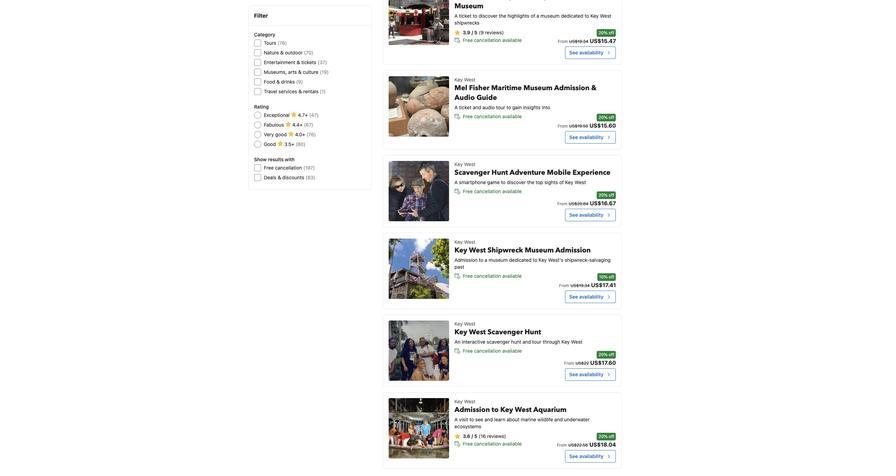 Task type: vqa. For each thing, say whether or not it's contained in the screenshot.
2 July 2024 checkbox
no



Task type: locate. For each thing, give the bounding box(es) containing it.
3 20% from the top
[[599, 193, 608, 198]]

museum
[[540, 13, 560, 19], [489, 257, 508, 263]]

from for mel fisher maritime museum admission & audio guide
[[558, 124, 568, 129]]

off
[[609, 30, 614, 35], [609, 115, 614, 120], [609, 193, 614, 198], [609, 275, 614, 280], [609, 353, 614, 358], [609, 435, 614, 440]]

1 ticket from the top
[[459, 13, 472, 19]]

1 free cancellation available from the top
[[463, 37, 522, 43]]

museum inside key west mel fisher maritime museum admission & audio guide a ticket and audio tour to gain insights into
[[524, 83, 553, 93]]

ticket inside admission to key west shipwreck treasure museum a ticket to discover the highlights of a museum dedicated to key west shipwrecks
[[459, 13, 472, 19]]

2 a from the top
[[455, 105, 458, 110]]

1 vertical spatial hunt
[[525, 328, 541, 337]]

services
[[279, 89, 297, 94]]

1 vertical spatial museum
[[489, 257, 508, 263]]

6 available from the top
[[502, 441, 522, 447]]

travel services & rentals (1)
[[264, 89, 326, 94]]

0 horizontal spatial shipwreck
[[488, 246, 523, 255]]

1 vertical spatial us$19.34
[[571, 283, 590, 289]]

1 available from the top
[[502, 37, 522, 43]]

1 horizontal spatial shipwreck
[[533, 0, 569, 1]]

us$15.47
[[590, 38, 616, 44]]

0 horizontal spatial discover
[[479, 13, 498, 19]]

deals
[[264, 175, 276, 181]]

key inside key west mel fisher maritime museum admission & audio guide a ticket and audio tour to gain insights into
[[455, 77, 463, 83]]

& up 20% off from us$19.50 us$15.60
[[591, 83, 597, 93]]

4 a from the top
[[455, 417, 458, 423]]

20% inside 20% off from us$22 us$17.60
[[599, 353, 608, 358]]

a up shipwrecks
[[455, 13, 458, 19]]

scavenger hunt adventure mobile experience image
[[389, 161, 449, 222]]

cancellation
[[474, 37, 501, 43], [474, 114, 501, 119], [275, 165, 302, 171], [474, 189, 501, 195], [474, 273, 501, 279], [474, 348, 501, 354], [474, 441, 501, 447]]

1 vertical spatial a
[[485, 257, 487, 263]]

0 horizontal spatial tour
[[496, 105, 505, 110]]

a left smartphone
[[455, 180, 458, 185]]

4 available from the top
[[502, 273, 522, 279]]

0 vertical spatial reviews)
[[485, 30, 504, 35]]

0 vertical spatial hunt
[[492, 168, 508, 177]]

4 see availability from the top
[[569, 294, 604, 300]]

free
[[463, 37, 473, 43], [463, 114, 473, 119], [264, 165, 274, 171], [463, 189, 473, 195], [463, 273, 473, 279], [463, 348, 473, 354], [463, 441, 473, 447]]

2 availability from the top
[[579, 134, 604, 140]]

off inside 10% off from us$19.34 us$17.41
[[609, 275, 614, 280]]

0 vertical spatial shipwreck
[[533, 0, 569, 1]]

4 free cancellation available from the top
[[463, 273, 522, 279]]

5 availability from the top
[[579, 372, 604, 378]]

see availability down 20% off from us$19.34 us$15.47
[[569, 50, 604, 56]]

past
[[455, 264, 464, 270]]

0 vertical spatial of
[[531, 13, 535, 19]]

(76) for 4.0+ (76)
[[307, 132, 316, 138]]

from for key west shipwreck museum admission
[[559, 283, 569, 289]]

see down us$22.56 at bottom
[[569, 454, 578, 460]]

available down adventure
[[502, 189, 522, 195]]

see down us$20.84
[[569, 212, 578, 218]]

5 available from the top
[[502, 348, 522, 354]]

and
[[473, 105, 481, 110], [523, 339, 531, 345], [485, 417, 493, 423], [554, 417, 563, 423]]

us$16.67
[[590, 200, 616, 207]]

4 availability from the top
[[579, 294, 604, 300]]

see availability
[[569, 50, 604, 56], [569, 134, 604, 140], [569, 212, 604, 218], [569, 294, 604, 300], [569, 372, 604, 378], [569, 454, 604, 460]]

1 / from the top
[[472, 30, 473, 35]]

0 vertical spatial the
[[499, 13, 506, 19]]

a for key
[[455, 13, 458, 19]]

6 off from the top
[[609, 435, 614, 440]]

2 vertical spatial museum
[[525, 246, 554, 255]]

museum up shipwrecks
[[455, 1, 484, 11]]

off inside 20% off from us$22 us$17.60
[[609, 353, 614, 358]]

1 off from the top
[[609, 30, 614, 35]]

us$19.34 left us$17.41
[[571, 283, 590, 289]]

20% off from us$19.50 us$15.60
[[558, 115, 616, 129]]

20% inside 20% off from us$20.84 us$16.67
[[599, 193, 608, 198]]

off up us$17.60
[[609, 353, 614, 358]]

5 left "(16"
[[474, 434, 477, 440]]

(80)
[[296, 141, 305, 147]]

0 horizontal spatial (76)
[[278, 40, 287, 46]]

off inside 20% off from us$19.34 us$15.47
[[609, 30, 614, 35]]

0 vertical spatial tour
[[496, 105, 505, 110]]

availability down 10% off from us$19.34 us$17.41
[[579, 294, 604, 300]]

20% off from us$22 us$17.60
[[564, 353, 616, 366]]

and left audio
[[473, 105, 481, 110]]

20% for mel fisher maritime museum admission & audio guide
[[599, 115, 608, 120]]

/ for a ticket to discover the highlights of a museum dedicated to key west shipwrecks
[[472, 30, 473, 35]]

of inside admission to key west shipwreck treasure museum a ticket to discover the highlights of a museum dedicated to key west shipwrecks
[[531, 13, 535, 19]]

(19)
[[320, 69, 329, 75]]

5 20% from the top
[[599, 435, 608, 440]]

1 horizontal spatial the
[[527, 180, 534, 185]]

see for mel fisher maritime museum admission & audio guide
[[569, 134, 578, 140]]

a down audio
[[455, 105, 458, 110]]

0 horizontal spatial a
[[485, 257, 487, 263]]

1 see availability from the top
[[569, 50, 604, 56]]

20% up us$16.67
[[599, 193, 608, 198]]

20% for a ticket to discover the highlights of a museum dedicated to key west shipwrecks
[[599, 30, 608, 35]]

see availability for a ticket to discover the highlights of a museum dedicated to key west shipwrecks
[[569, 50, 604, 56]]

3 see availability from the top
[[569, 212, 604, 218]]

of
[[531, 13, 535, 19], [559, 180, 564, 185]]

2 20% from the top
[[599, 115, 608, 120]]

a inside key west admission to key west aquarium a visit to see and learn about marine wildlife and underwater ecosystems
[[455, 417, 458, 423]]

(37)
[[318, 59, 327, 65]]

us$22
[[576, 361, 589, 366]]

0 vertical spatial us$19.34
[[569, 39, 588, 44]]

0 vertical spatial discover
[[479, 13, 498, 19]]

free cancellation available down "3.9 / 5 (9 reviews)"
[[463, 37, 522, 43]]

discover down adventure
[[507, 180, 526, 185]]

&
[[280, 50, 284, 56], [297, 59, 300, 65], [298, 69, 302, 75], [276, 79, 280, 85], [591, 83, 597, 93], [298, 89, 302, 94], [278, 175, 281, 181]]

us$19.34 inside 10% off from us$19.34 us$17.41
[[571, 283, 590, 289]]

a left visit at the bottom right
[[455, 417, 458, 423]]

scavenger up scavenger on the right
[[488, 328, 523, 337]]

see
[[569, 50, 578, 56], [569, 134, 578, 140], [569, 212, 578, 218], [569, 294, 578, 300], [569, 372, 578, 378], [569, 454, 578, 460]]

from
[[558, 39, 568, 44], [558, 124, 568, 129], [557, 201, 567, 207], [559, 283, 569, 289], [564, 361, 574, 366], [557, 443, 567, 448]]

1 horizontal spatial of
[[559, 180, 564, 185]]

reviews) for key west
[[487, 434, 506, 440]]

3 free cancellation available from the top
[[463, 189, 522, 195]]

museum inside admission to key west shipwreck treasure museum a ticket to discover the highlights of a museum dedicated to key west shipwrecks
[[455, 1, 484, 11]]

the left top at the top of the page
[[527, 180, 534, 185]]

shipwreck
[[533, 0, 569, 1], [488, 246, 523, 255]]

see availability for admission to key west aquarium
[[569, 454, 604, 460]]

good
[[264, 141, 276, 147]]

0 horizontal spatial of
[[531, 13, 535, 19]]

very
[[264, 132, 274, 138]]

scavenger
[[487, 339, 510, 345]]

2 available from the top
[[502, 114, 522, 119]]

shipwreck for museum
[[488, 246, 523, 255]]

6 see availability from the top
[[569, 454, 604, 460]]

availability for key west shipwreck museum admission
[[579, 294, 604, 300]]

see availability down 10% off from us$19.34 us$17.41
[[569, 294, 604, 300]]

tour right audio
[[496, 105, 505, 110]]

5 see from the top
[[569, 372, 578, 378]]

(197)
[[303, 165, 315, 171]]

category
[[254, 32, 275, 38]]

hunt inside key west scavenger hunt adventure mobile experience a smartphone game to discover the top sights of key west
[[492, 168, 508, 177]]

outdoor
[[285, 50, 303, 56]]

off right 10%
[[609, 275, 614, 280]]

fabulous
[[264, 122, 284, 128]]

experience
[[573, 168, 611, 177]]

tour inside key west key west scavenger hunt an interactive scavenger hunt and tour through key west
[[532, 339, 541, 345]]

off for mel fisher maritime museum admission & audio guide
[[609, 115, 614, 120]]

shipwreck inside admission to key west shipwreck treasure museum a ticket to discover the highlights of a museum dedicated to key west shipwrecks
[[533, 0, 569, 1]]

a inside admission to key west shipwreck treasure museum a ticket to discover the highlights of a museum dedicated to key west shipwrecks
[[455, 13, 458, 19]]

0 horizontal spatial museum
[[489, 257, 508, 263]]

museum up insights
[[524, 83, 553, 93]]

rating
[[254, 104, 269, 110]]

3 see from the top
[[569, 212, 578, 218]]

20% up us$17.60
[[599, 353, 608, 358]]

see down 10% off from us$19.34 us$17.41
[[569, 294, 578, 300]]

off for a ticket to discover the highlights of a museum dedicated to key west shipwrecks
[[609, 30, 614, 35]]

0 vertical spatial 5
[[474, 30, 477, 35]]

a inside key west scavenger hunt adventure mobile experience a smartphone game to discover the top sights of key west
[[455, 180, 458, 185]]

1 a from the top
[[455, 13, 458, 19]]

visit
[[459, 417, 468, 423]]

key west shipwreck museum admission image
[[389, 239, 449, 299]]

mobile
[[547, 168, 571, 177]]

1 vertical spatial shipwreck
[[488, 246, 523, 255]]

0 vertical spatial a
[[537, 13, 539, 19]]

admission to key west aquarium image
[[389, 399, 449, 459]]

see availability down us$19.50
[[569, 134, 604, 140]]

from for key west scavenger hunt
[[564, 361, 574, 366]]

20% inside 20% off from us$22.56 us$18.04
[[599, 435, 608, 440]]

4 20% from the top
[[599, 353, 608, 358]]

ticket inside key west mel fisher maritime museum admission & audio guide a ticket and audio tour to gain insights into
[[459, 105, 472, 110]]

/ right 3.6
[[472, 434, 473, 440]]

and inside key west key west scavenger hunt an interactive scavenger hunt and tour through key west
[[523, 339, 531, 345]]

off up the us$18.04
[[609, 435, 614, 440]]

see down us$22
[[569, 372, 578, 378]]

from inside 20% off from us$22.56 us$18.04
[[557, 443, 567, 448]]

(76) up nature & outdoor (70)
[[278, 40, 287, 46]]

available for adventure
[[502, 189, 522, 195]]

from inside 20% off from us$22 us$17.60
[[564, 361, 574, 366]]

5 left (9
[[474, 30, 477, 35]]

of right highlights
[[531, 13, 535, 19]]

5 for a ticket to discover the highlights of a museum dedicated to key west shipwrecks
[[474, 30, 477, 35]]

3 available from the top
[[502, 189, 522, 195]]

4 see from the top
[[569, 294, 578, 300]]

availability down 20% off from us$22.56 us$18.04
[[579, 454, 604, 460]]

/ right 3.9
[[472, 30, 473, 35]]

& right arts
[[298, 69, 302, 75]]

free cancellation available down 3.6 / 5 (16 reviews)
[[463, 441, 522, 447]]

ticket down audio
[[459, 105, 472, 110]]

see for key west shipwreck museum admission
[[569, 294, 578, 300]]

/
[[472, 30, 473, 35], [472, 434, 473, 440]]

see availability for mel fisher maritime museum admission & audio guide
[[569, 134, 604, 140]]

free cancellation available down past in the right of the page
[[463, 273, 522, 279]]

available down hunt
[[502, 348, 522, 354]]

1 vertical spatial of
[[559, 180, 564, 185]]

1 vertical spatial /
[[472, 434, 473, 440]]

availability for a ticket to discover the highlights of a museum dedicated to key west shipwrecks
[[579, 50, 604, 56]]

1 horizontal spatial dedicated
[[561, 13, 583, 19]]

off for admission to key west aquarium
[[609, 435, 614, 440]]

key west key west shipwreck museum admission admission to a museum dedicated to key west's shipwreck-salvaging past
[[455, 239, 611, 270]]

1 horizontal spatial museum
[[540, 13, 560, 19]]

show
[[254, 157, 267, 163]]

and right hunt
[[523, 339, 531, 345]]

free cancellation available for shipwreck
[[463, 273, 522, 279]]

4.4+
[[292, 122, 303, 128]]

1 horizontal spatial discover
[[507, 180, 526, 185]]

mel fisher maritime museum admission & audio guide image
[[389, 76, 449, 137]]

off up us$16.67
[[609, 193, 614, 198]]

a
[[537, 13, 539, 19], [485, 257, 487, 263]]

(76) down (67)
[[307, 132, 316, 138]]

us$19.34 inside 20% off from us$19.34 us$15.47
[[569, 39, 588, 44]]

reviews) right (9
[[485, 30, 504, 35]]

1 vertical spatial tour
[[532, 339, 541, 345]]

see availability for scavenger hunt adventure mobile experience
[[569, 212, 604, 218]]

4 off from the top
[[609, 275, 614, 280]]

1 horizontal spatial a
[[537, 13, 539, 19]]

20% inside 20% off from us$19.50 us$15.60
[[599, 115, 608, 120]]

4.7+ (47)
[[298, 112, 319, 118]]

1 vertical spatial ticket
[[459, 105, 472, 110]]

1 availability from the top
[[579, 50, 604, 56]]

availability down 20% off from us$19.34 us$15.47
[[579, 50, 604, 56]]

off inside 20% off from us$22.56 us$18.04
[[609, 435, 614, 440]]

us$19.34 left us$15.47
[[569, 39, 588, 44]]

see for key west scavenger hunt
[[569, 372, 578, 378]]

us$19.50
[[569, 124, 588, 129]]

availability down us$22
[[579, 372, 604, 378]]

free up deals
[[264, 165, 274, 171]]

tour left through
[[532, 339, 541, 345]]

see down 20% off from us$19.34 us$15.47
[[569, 50, 578, 56]]

20% up us$15.47
[[599, 30, 608, 35]]

a
[[455, 13, 458, 19], [455, 105, 458, 110], [455, 180, 458, 185], [455, 417, 458, 423]]

museums,
[[264, 69, 287, 75]]

audio
[[455, 93, 475, 102]]

3 availability from the top
[[579, 212, 604, 218]]

0 vertical spatial museum
[[540, 13, 560, 19]]

& inside key west mel fisher maritime museum admission & audio guide a ticket and audio tour to gain insights into
[[591, 83, 597, 93]]

good
[[275, 132, 287, 138]]

a inside key west mel fisher maritime museum admission & audio guide a ticket and audio tour to gain insights into
[[455, 105, 458, 110]]

from inside 10% off from us$19.34 us$17.41
[[559, 283, 569, 289]]

and inside key west mel fisher maritime museum admission & audio guide a ticket and audio tour to gain insights into
[[473, 105, 481, 110]]

(76)
[[278, 40, 287, 46], [307, 132, 316, 138]]

2 / from the top
[[472, 434, 473, 440]]

rentals
[[303, 89, 318, 94]]

0 vertical spatial museum
[[455, 1, 484, 11]]

free cancellation available down audio
[[463, 114, 522, 119]]

museum for maritime
[[524, 83, 553, 93]]

shipwreck for treasure
[[533, 0, 569, 1]]

(76) for tours (76)
[[278, 40, 287, 46]]

reviews) right "(16"
[[487, 434, 506, 440]]

20% up us$15.60
[[599, 115, 608, 120]]

see availability for key west shipwreck museum admission
[[569, 294, 604, 300]]

scavenger up smartphone
[[455, 168, 490, 177]]

available down about
[[502, 441, 522, 447]]

of down mobile
[[559, 180, 564, 185]]

the left highlights
[[499, 13, 506, 19]]

west
[[515, 0, 532, 1], [600, 13, 611, 19], [464, 77, 475, 83], [464, 162, 475, 167], [575, 180, 586, 185], [464, 239, 475, 245], [469, 246, 486, 255], [464, 321, 475, 327], [469, 328, 486, 337], [571, 339, 582, 345], [464, 399, 475, 405], [515, 406, 532, 415]]

1 vertical spatial discover
[[507, 180, 526, 185]]

1 horizontal spatial tour
[[532, 339, 541, 345]]

0 vertical spatial scavenger
[[455, 168, 490, 177]]

availability
[[579, 50, 604, 56], [579, 134, 604, 140], [579, 212, 604, 218], [579, 294, 604, 300], [579, 372, 604, 378], [579, 454, 604, 460]]

1 vertical spatial the
[[527, 180, 534, 185]]

1 vertical spatial 5
[[474, 434, 477, 440]]

5 off from the top
[[609, 353, 614, 358]]

6 free cancellation available from the top
[[463, 441, 522, 447]]

0 vertical spatial ticket
[[459, 13, 472, 19]]

1 20% from the top
[[599, 30, 608, 35]]

off inside 20% off from us$20.84 us$16.67
[[609, 193, 614, 198]]

6 see from the top
[[569, 454, 578, 460]]

filter
[[254, 13, 268, 19]]

deals & discounts (83)
[[264, 175, 315, 181]]

available
[[502, 37, 522, 43], [502, 114, 522, 119], [502, 189, 522, 195], [502, 273, 522, 279], [502, 348, 522, 354], [502, 441, 522, 447]]

free cancellation (197)
[[264, 165, 315, 171]]

20% off from us$20.84 us$16.67
[[557, 193, 616, 207]]

0 horizontal spatial the
[[499, 13, 506, 19]]

us$15.60
[[590, 123, 616, 129]]

1 vertical spatial scavenger
[[488, 328, 523, 337]]

from inside 20% off from us$20.84 us$16.67
[[557, 201, 567, 207]]

museums, arts & culture (19)
[[264, 69, 329, 75]]

1 vertical spatial (76)
[[307, 132, 316, 138]]

off up us$15.47
[[609, 30, 614, 35]]

2 5 from the top
[[474, 434, 477, 440]]

museum inside key west key west shipwreck museum admission admission to a museum dedicated to key west's shipwreck-salvaging past
[[525, 246, 554, 255]]

1 5 from the top
[[474, 30, 477, 35]]

salvaging
[[589, 257, 611, 263]]

6 availability from the top
[[579, 454, 604, 460]]

free cancellation available down scavenger on the right
[[463, 348, 522, 354]]

off up us$15.60
[[609, 115, 614, 120]]

a inside key west key west shipwreck museum admission admission to a museum dedicated to key west's shipwreck-salvaging past
[[485, 257, 487, 263]]

2 off from the top
[[609, 115, 614, 120]]

available down key west key west shipwreck museum admission admission to a museum dedicated to key west's shipwreck-salvaging past
[[502, 273, 522, 279]]

see down us$19.50
[[569, 134, 578, 140]]

1 see from the top
[[569, 50, 578, 56]]

0 vertical spatial dedicated
[[561, 13, 583, 19]]

tours
[[264, 40, 276, 46]]

admission to key west shipwreck treasure museum a ticket to discover the highlights of a museum dedicated to key west shipwrecks
[[455, 0, 611, 26]]

1 horizontal spatial (76)
[[307, 132, 316, 138]]

mel
[[455, 83, 467, 93]]

availability down 20% off from us$20.84 us$16.67
[[579, 212, 604, 218]]

museum
[[455, 1, 484, 11], [524, 83, 553, 93], [525, 246, 554, 255]]

3 a from the top
[[455, 180, 458, 185]]

available down gain
[[502, 114, 522, 119]]

availability down 20% off from us$19.50 us$15.60
[[579, 134, 604, 140]]

available down highlights
[[502, 37, 522, 43]]

2 free cancellation available from the top
[[463, 114, 522, 119]]

see availability down us$20.84
[[569, 212, 604, 218]]

3.9
[[463, 30, 470, 35]]

an
[[455, 339, 461, 345]]

discover up "3.9 / 5 (9 reviews)"
[[479, 13, 498, 19]]

hunt inside key west key west scavenger hunt an interactive scavenger hunt and tour through key west
[[525, 328, 541, 337]]

0 horizontal spatial dedicated
[[509, 257, 531, 263]]

0 vertical spatial (76)
[[278, 40, 287, 46]]

0 horizontal spatial hunt
[[492, 168, 508, 177]]

key
[[500, 0, 513, 1], [590, 13, 599, 19], [455, 77, 463, 83], [455, 162, 463, 167], [565, 180, 573, 185], [455, 239, 463, 245], [455, 246, 467, 255], [539, 257, 547, 263], [455, 321, 463, 327], [455, 328, 467, 337], [562, 339, 570, 345], [455, 399, 463, 405], [500, 406, 513, 415]]

off for key west shipwreck museum admission
[[609, 275, 614, 280]]

1 vertical spatial museum
[[524, 83, 553, 93]]

1 vertical spatial dedicated
[[509, 257, 531, 263]]

2 ticket from the top
[[459, 105, 472, 110]]

to
[[492, 0, 499, 1], [473, 13, 477, 19], [585, 13, 589, 19], [507, 105, 511, 110], [501, 180, 506, 185], [479, 257, 483, 263], [533, 257, 537, 263], [492, 406, 499, 415], [469, 417, 474, 423]]

5 free cancellation available from the top
[[463, 348, 522, 354]]

(9)
[[296, 79, 303, 85]]

from inside 20% off from us$19.34 us$15.47
[[558, 39, 568, 44]]

3 off from the top
[[609, 193, 614, 198]]

off inside 20% off from us$19.50 us$15.60
[[609, 115, 614, 120]]

2 see from the top
[[569, 134, 578, 140]]

1 horizontal spatial hunt
[[525, 328, 541, 337]]

1 vertical spatial reviews)
[[487, 434, 506, 440]]

from inside 20% off from us$19.50 us$15.60
[[558, 124, 568, 129]]

dedicated
[[561, 13, 583, 19], [509, 257, 531, 263]]

free cancellation available down game
[[463, 189, 522, 195]]

shipwreck inside key west key west shipwreck museum admission admission to a museum dedicated to key west's shipwreck-salvaging past
[[488, 246, 523, 255]]

5 see availability from the top
[[569, 372, 604, 378]]

ticket up shipwrecks
[[459, 13, 472, 19]]

see availability down us$22.56 at bottom
[[569, 454, 604, 460]]

see availability down us$22
[[569, 372, 604, 378]]

sights
[[544, 180, 558, 185]]

20% up the us$18.04
[[599, 435, 608, 440]]

20% for scavenger hunt adventure mobile experience
[[599, 193, 608, 198]]

see
[[475, 417, 483, 423]]

0 vertical spatial /
[[472, 30, 473, 35]]

20% inside 20% off from us$19.34 us$15.47
[[599, 30, 608, 35]]

2 see availability from the top
[[569, 134, 604, 140]]

to inside key west mel fisher maritime museum admission & audio guide a ticket and audio tour to gain insights into
[[507, 105, 511, 110]]

museum up west's
[[525, 246, 554, 255]]



Task type: describe. For each thing, give the bounding box(es) containing it.
entertainment
[[264, 59, 295, 65]]

dedicated inside key west key west shipwreck museum admission admission to a museum dedicated to key west's shipwreck-salvaging past
[[509, 257, 531, 263]]

off for key west scavenger hunt
[[609, 353, 614, 358]]

from for admission to key west aquarium
[[557, 443, 567, 448]]

museum for shipwreck
[[525, 246, 554, 255]]

free down smartphone
[[463, 189, 473, 195]]

museum inside admission to key west shipwreck treasure museum a ticket to discover the highlights of a museum dedicated to key west shipwrecks
[[540, 13, 560, 19]]

marine
[[521, 417, 536, 423]]

us$18.04
[[589, 442, 616, 448]]

drinks
[[281, 79, 295, 85]]

very good
[[264, 132, 287, 138]]

& up entertainment
[[280, 50, 284, 56]]

wildlife
[[537, 417, 553, 423]]

10%
[[599, 275, 608, 280]]

west inside key west mel fisher maritime museum admission & audio guide a ticket and audio tour to gain insights into
[[464, 77, 475, 83]]

& up museums, arts & culture (19)
[[297, 59, 300, 65]]

us$17.60
[[590, 360, 616, 366]]

entertainment & tickets (37)
[[264, 59, 327, 65]]

(83)
[[306, 175, 315, 181]]

us$19.34 for key west shipwreck museum admission
[[571, 283, 590, 289]]

of inside key west scavenger hunt adventure mobile experience a smartphone game to discover the top sights of key west
[[559, 180, 564, 185]]

a inside admission to key west shipwreck treasure museum a ticket to discover the highlights of a museum dedicated to key west shipwrecks
[[537, 13, 539, 19]]

travel
[[264, 89, 277, 94]]

adventure
[[510, 168, 545, 177]]

3.6 / 5 (16 reviews)
[[463, 434, 506, 440]]

ecosystems
[[455, 424, 481, 430]]

nature
[[264, 50, 279, 56]]

free down audio
[[463, 114, 473, 119]]

& down (9)
[[298, 89, 302, 94]]

smartphone
[[459, 180, 486, 185]]

and down the aquarium
[[554, 417, 563, 423]]

underwater
[[564, 417, 590, 423]]

interactive
[[462, 339, 485, 345]]

10% off from us$19.34 us$17.41
[[559, 275, 616, 289]]

(47)
[[309, 112, 319, 118]]

see for a ticket to discover the highlights of a museum dedicated to key west shipwrecks
[[569, 50, 578, 56]]

from for scavenger hunt adventure mobile experience
[[557, 201, 567, 207]]

shipwreck-
[[565, 257, 589, 263]]

free cancellation available for scavenger
[[463, 348, 522, 354]]

availability for key west scavenger hunt
[[579, 372, 604, 378]]

hunt
[[511, 339, 521, 345]]

free down past in the right of the page
[[463, 273, 473, 279]]

the inside admission to key west shipwreck treasure museum a ticket to discover the highlights of a museum dedicated to key west shipwrecks
[[499, 13, 506, 19]]

top
[[536, 180, 543, 185]]

about
[[507, 417, 520, 423]]

admission inside admission to key west shipwreck treasure museum a ticket to discover the highlights of a museum dedicated to key west shipwrecks
[[455, 0, 490, 1]]

free down interactive
[[463, 348, 473, 354]]

culture
[[303, 69, 318, 75]]

see availability for key west scavenger hunt
[[569, 372, 604, 378]]

availability for mel fisher maritime museum admission & audio guide
[[579, 134, 604, 140]]

(16
[[479, 434, 486, 440]]

scavenger inside key west key west scavenger hunt an interactive scavenger hunt and tour through key west
[[488, 328, 523, 337]]

5 for admission to key west aquarium
[[474, 434, 477, 440]]

with
[[285, 157, 295, 163]]

insights
[[523, 105, 541, 110]]

3.9 / 5 (9 reviews)
[[463, 30, 504, 35]]

audio
[[482, 105, 495, 110]]

admission inside key west admission to key west aquarium a visit to see and learn about marine wildlife and underwater ecosystems
[[455, 406, 490, 415]]

see for scavenger hunt adventure mobile experience
[[569, 212, 578, 218]]

gain
[[512, 105, 522, 110]]

food
[[264, 79, 275, 85]]

availability for scavenger hunt adventure mobile experience
[[579, 212, 604, 218]]

(70)
[[304, 50, 313, 56]]

maritime
[[491, 83, 522, 93]]

/ for admission to key west aquarium
[[472, 434, 473, 440]]

key west mel fisher maritime museum admission & audio guide a ticket and audio tour to gain insights into
[[455, 77, 597, 110]]

admission to key west shipwreck treasure museum image
[[389, 0, 449, 45]]

nature & outdoor (70)
[[264, 50, 313, 56]]

arts
[[288, 69, 297, 75]]

game
[[487, 180, 500, 185]]

show results with
[[254, 157, 295, 163]]

through
[[543, 339, 560, 345]]

discover inside key west scavenger hunt adventure mobile experience a smartphone game to discover the top sights of key west
[[507, 180, 526, 185]]

aquarium
[[533, 406, 567, 415]]

reviews) for admission to key west shipwreck treasure museum
[[485, 30, 504, 35]]

a for scavenger
[[455, 180, 458, 185]]

available for scavenger
[[502, 348, 522, 354]]

admission inside key west mel fisher maritime museum admission & audio guide a ticket and audio tour to gain insights into
[[554, 83, 590, 93]]

20% for key west scavenger hunt
[[599, 353, 608, 358]]

to inside key west scavenger hunt adventure mobile experience a smartphone game to discover the top sights of key west
[[501, 180, 506, 185]]

dedicated inside admission to key west shipwreck treasure museum a ticket to discover the highlights of a museum dedicated to key west shipwrecks
[[561, 13, 583, 19]]

from for a ticket to discover the highlights of a museum dedicated to key west shipwrecks
[[558, 39, 568, 44]]

available for maritime
[[502, 114, 522, 119]]

tickets
[[301, 59, 316, 65]]

learn
[[494, 417, 505, 423]]

availability for admission to key west aquarium
[[579, 454, 604, 460]]

20% off from us$22.56 us$18.04
[[557, 435, 616, 448]]

3.5+ (80)
[[284, 141, 305, 147]]

free down 3.6
[[463, 441, 473, 447]]

3.6
[[463, 434, 470, 440]]

a for admission
[[455, 417, 458, 423]]

us$17.41
[[591, 282, 616, 289]]

highlights
[[507, 13, 529, 19]]

shipwrecks
[[455, 20, 480, 26]]

food & drinks (9)
[[264, 79, 303, 85]]

3.5+
[[284, 141, 294, 147]]

fisher
[[469, 83, 489, 93]]

free cancellation available for maritime
[[463, 114, 522, 119]]

20% off from us$19.34 us$15.47
[[558, 30, 616, 44]]

museum inside key west key west shipwreck museum admission admission to a museum dedicated to key west's shipwreck-salvaging past
[[489, 257, 508, 263]]

see for admission to key west aquarium
[[569, 454, 578, 460]]

key west admission to key west aquarium a visit to see and learn about marine wildlife and underwater ecosystems
[[455, 399, 590, 430]]

discounts
[[282, 175, 304, 181]]

off for scavenger hunt adventure mobile experience
[[609, 193, 614, 198]]

results
[[268, 157, 284, 163]]

& right deals
[[278, 175, 281, 181]]

(67)
[[304, 122, 313, 128]]

us$19.34 for a ticket to discover the highlights of a museum dedicated to key west shipwrecks
[[569, 39, 588, 44]]

4.7+
[[298, 112, 308, 118]]

(1)
[[320, 89, 326, 94]]

west's
[[548, 257, 563, 263]]

free down 3.9
[[463, 37, 473, 43]]

key west scavenger hunt image
[[389, 321, 449, 381]]

tours (76)
[[264, 40, 287, 46]]

the inside key west scavenger hunt adventure mobile experience a smartphone game to discover the top sights of key west
[[527, 180, 534, 185]]

and right see
[[485, 417, 493, 423]]

us$20.84
[[569, 201, 589, 207]]

& right food
[[276, 79, 280, 85]]

guide
[[477, 93, 497, 102]]

key west key west scavenger hunt an interactive scavenger hunt and tour through key west
[[455, 321, 582, 345]]

exceptional
[[264, 112, 290, 118]]

tour inside key west mel fisher maritime museum admission & audio guide a ticket and audio tour to gain insights into
[[496, 105, 505, 110]]

discover inside admission to key west shipwreck treasure museum a ticket to discover the highlights of a museum dedicated to key west shipwrecks
[[479, 13, 498, 19]]

4.4+ (67)
[[292, 122, 313, 128]]

20% for admission to key west aquarium
[[599, 435, 608, 440]]

4.0+ (76)
[[295, 132, 316, 138]]

(9
[[479, 30, 484, 35]]

free cancellation available for adventure
[[463, 189, 522, 195]]

scavenger inside key west scavenger hunt adventure mobile experience a smartphone game to discover the top sights of key west
[[455, 168, 490, 177]]

available for shipwreck
[[502, 273, 522, 279]]



